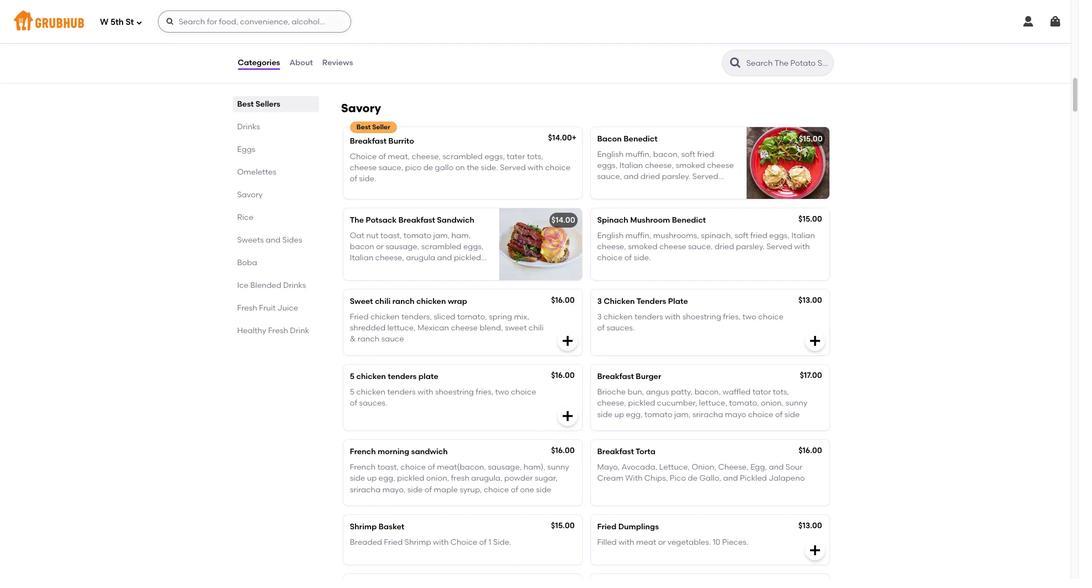 Task type: vqa. For each thing, say whether or not it's contained in the screenshot.
bottom lettuce,
yes



Task type: describe. For each thing, give the bounding box(es) containing it.
meat
[[637, 538, 657, 547]]

the potsack breakfast sandwich image
[[499, 208, 582, 280]]

$13.00 for filled with meat or vegetables. 10 pieces.
[[799, 521, 823, 530]]

sweets and sides
[[237, 235, 302, 245]]

meat,
[[388, 152, 410, 161]]

mexican
[[418, 323, 449, 333]]

spinach,
[[701, 231, 733, 240]]

gallo,
[[700, 474, 722, 483]]

Search for food, convenience, alcohol... search field
[[158, 11, 352, 33]]

and inside oat nut toast, tomato jam, ham, bacon or sausage, scrambled eggs, italian cheese, arugula and pickled onions. served with choice of side.
[[437, 253, 452, 263]]

svg image inside main navigation navigation
[[166, 17, 175, 26]]

sauces. for 3
[[607, 323, 635, 333]]

w 5th st
[[100, 17, 134, 27]]

side. right the at the top
[[481, 163, 498, 172]]

fried for fried dumplings
[[598, 522, 617, 532]]

sellers
[[256, 99, 281, 109]]

and down cheese,
[[724, 474, 739, 483]]

sunny inside brioche bun, angus patty, bacon, waffled tator tots, cheese, pickled cucumber, lettuce, tomato, onion, sunny side up egg, tomato jam, sriracha mayo choice of side
[[786, 399, 808, 408]]

chicken down the sauce at the bottom left
[[357, 372, 386, 381]]

scrambled inside oat nut toast, tomato jam, ham, bacon or sausage, scrambled eggs, italian cheese, arugula and pickled onions. served with choice of side.
[[422, 242, 462, 252]]

chili oil drizzle and italian cheese blend.
[[350, 57, 499, 66]]

cheese, inside choice of meat, cheese, scrambled eggs, tater tots, cheese sauce, pico de gallo on the side. served with choice of side.
[[412, 152, 441, 161]]

choice inside english muffin, bacon, soft fried eggs, italian cheese, smoked cheese sauce, and dried parsley. served with choice of side.
[[615, 183, 641, 193]]

or inside oat nut toast, tomato jam, ham, bacon or sausage, scrambled eggs, italian cheese, arugula and pickled onions. served with choice of side.
[[376, 242, 384, 252]]

sausage, inside oat nut toast, tomato jam, ham, bacon or sausage, scrambled eggs, italian cheese, arugula and pickled onions. served with choice of side.
[[386, 242, 420, 252]]

sunny inside french toast, choice of meat(bacon, sausage, ham), sunny side up egg, pickled onion, fresh arugula, powder sugar, sriracha mayo, side of maple syrup, choice of one side
[[548, 463, 570, 472]]

wrap
[[448, 297, 468, 306]]

bacon, inside english muffin, bacon, soft fried eggs, italian cheese, smoked cheese sauce, and dried parsley. served with choice of side.
[[654, 150, 680, 159]]

on
[[456, 163, 465, 172]]

ice blended drinks tab
[[237, 280, 315, 291]]

1
[[489, 538, 492, 547]]

best sellers tab
[[237, 98, 315, 110]]

with
[[626, 474, 643, 483]]

sour
[[786, 463, 803, 472]]

cucumber,
[[658, 399, 698, 408]]

5 chicken tenders with shoestring fries, two choice of sauces.
[[350, 387, 537, 408]]

plate
[[419, 372, 439, 381]]

$13.00 for 3 chicken tenders with shoestring fries, two choice of sauces.
[[799, 295, 823, 305]]

reviews
[[323, 58, 353, 67]]

fresh inside fresh fruit juice tab
[[237, 303, 257, 313]]

boba
[[237, 258, 257, 267]]

and up the 'jalapeno'
[[769, 463, 784, 472]]

spinach mushroom benedict
[[598, 215, 706, 225]]

parsley. for spinach,
[[737, 242, 765, 252]]

side down the sugar,
[[537, 485, 552, 494]]

chips,
[[645, 474, 668, 483]]

mushrooms,
[[654, 231, 700, 240]]

oat nut toast, tomato jam, ham, bacon or sausage, scrambled eggs, italian cheese, arugula and pickled onions. served with choice of side.
[[350, 231, 484, 274]]

side. inside english muffin, mushrooms, spinach, soft fried eggs, italian cheese, smoked cheese sauce, dried parsley. served with choice of side.
[[634, 253, 651, 263]]

svg image for 5 chicken tenders with shoestring fries, two choice of sauces.
[[561, 409, 574, 423]]

bun,
[[628, 387, 645, 397]]

boba tab
[[237, 257, 315, 269]]

cheese
[[419, 41, 448, 50]]

pico
[[405, 163, 422, 172]]

about button
[[289, 43, 314, 83]]

muffin, for bacon,
[[626, 150, 652, 159]]

lettuce, inside fried chicken tenders, sliced tomato, spring mix, shredded lettuce, mexican cheese blend, sweet chili & ranch sauce
[[388, 323, 416, 333]]

1 vertical spatial or
[[659, 538, 666, 547]]

soft inside english muffin, bacon, soft fried eggs, italian cheese, smoked cheese sauce, and dried parsley. served with choice of side.
[[682, 150, 696, 159]]

french for french morning sandwich
[[350, 447, 376, 456]]

choice inside choice of meat, cheese, scrambled eggs, tater tots, cheese sauce, pico de gallo on the side. served with choice of side.
[[546, 163, 571, 172]]

side. inside oat nut toast, tomato jam, ham, bacon or sausage, scrambled eggs, italian cheese, arugula and pickled onions. served with choice of side.
[[460, 265, 477, 274]]

of inside brioche bun, angus patty, bacon, waffled tator tots, cheese, pickled cucumber, lettuce, tomato, onion, sunny side up egg, tomato jam, sriracha mayo choice of side
[[776, 410, 783, 419]]

smoked inside english muffin, bacon, soft fried eggs, italian cheese, smoked cheese sauce, and dried parsley. served with choice of side.
[[676, 161, 706, 170]]

egg,
[[751, 463, 768, 472]]

with inside 5 chicken tenders with shoestring fries, two choice of sauces.
[[418, 387, 434, 397]]

choice inside choice of meat, cheese, scrambled eggs, tater tots, cheese sauce, pico de gallo on the side. served with choice of side.
[[350, 152, 377, 161]]

$16.00 for 5 chicken tenders with shoestring fries, two choice of sauces.
[[552, 371, 575, 380]]

$14.00 for $14.00 +
[[549, 133, 572, 142]]

pico
[[670, 474, 686, 483]]

fried inside english muffin, mushrooms, spinach, soft fried eggs, italian cheese, smoked cheese sauce, dried parsley. served with choice of side.
[[751, 231, 768, 240]]

with inside oat nut toast, tomato jam, ham, bacon or sausage, scrambled eggs, italian cheese, arugula and pickled onions. served with choice of side.
[[406, 265, 422, 274]]

avocada,
[[622, 463, 658, 472]]

english for english muffin, bacon, soft fried eggs, italian cheese, smoked cheese sauce, and dried parsley. served with choice of side.
[[598, 150, 624, 159]]

tomato inside brioche bun, angus patty, bacon, waffled tator tots, cheese, pickled cucumber, lettuce, tomato, onion, sunny side up egg, tomato jam, sriracha mayo choice of side
[[645, 410, 673, 419]]

tomato, inside brioche bun, angus patty, bacon, waffled tator tots, cheese, pickled cucumber, lettuce, tomato, onion, sunny side up egg, tomato jam, sriracha mayo choice of side
[[730, 399, 760, 408]]

10
[[713, 538, 721, 547]]

onions.
[[350, 265, 377, 274]]

one
[[521, 485, 535, 494]]

fresh inside healthy fresh drink tab
[[268, 326, 288, 335]]

2 vertical spatial fried
[[384, 538, 403, 547]]

cheese, inside brioche bun, angus patty, bacon, waffled tator tots, cheese, pickled cucumber, lettuce, tomato, onion, sunny side up egg, tomato jam, sriracha mayo choice of side
[[598, 399, 627, 408]]

of down breakfast burrito
[[379, 152, 386, 161]]

choice inside english muffin, mushrooms, spinach, soft fried eggs, italian cheese, smoked cheese sauce, dried parsley. served with choice of side.
[[598, 253, 623, 263]]

sauce, inside english muffin, mushrooms, spinach, soft fried eggs, italian cheese, smoked cheese sauce, dried parsley. served with choice of side.
[[689, 242, 713, 252]]

waffled
[[723, 387, 751, 397]]

arugula
[[406, 253, 436, 263]]

eggs, inside choice of meat, cheese, scrambled eggs, tater tots, cheese sauce, pico de gallo on the side. served with choice of side.
[[485, 152, 505, 161]]

search icon image
[[729, 56, 743, 70]]

shrimp basket
[[350, 522, 405, 532]]

fries, for 3 chicken tenders plate
[[724, 312, 741, 322]]

pickled
[[740, 474, 768, 483]]

st
[[126, 17, 134, 27]]

onion,
[[692, 463, 717, 472]]

egg, inside brioche bun, angus patty, bacon, waffled tator tots, cheese, pickled cucumber, lettuce, tomato, onion, sunny side up egg, tomato jam, sriracha mayo choice of side
[[626, 410, 643, 419]]

$16.00 for french toast, choice of meat(bacon, sausage, ham), sunny side up egg, pickled onion, fresh arugula, powder sugar, sriracha mayo, side of maple syrup, choice of one side
[[552, 446, 575, 455]]

0 vertical spatial savory
[[341, 101, 381, 115]]

main navigation navigation
[[0, 0, 1072, 43]]

sauces. for 5
[[359, 399, 388, 408]]

fries, for 5 chicken tenders plate
[[476, 387, 494, 397]]

side up sour
[[785, 410, 800, 419]]

0 vertical spatial chili
[[375, 297, 391, 306]]

0 vertical spatial shrimp
[[350, 522, 377, 532]]

1 vertical spatial tenders
[[388, 372, 417, 381]]

3 chicken tenders plate
[[598, 297, 689, 306]]

pickled inside french toast, choice of meat(bacon, sausage, ham), sunny side up egg, pickled onion, fresh arugula, powder sugar, sriracha mayo, side of maple syrup, choice of one side
[[397, 474, 425, 483]]

lettuce, inside brioche bun, angus patty, bacon, waffled tator tots, cheese, pickled cucumber, lettuce, tomato, onion, sunny side up egg, tomato jam, sriracha mayo choice of side
[[700, 399, 728, 408]]

0 vertical spatial benedict
[[624, 134, 658, 143]]

cheese, inside english muffin, bacon, soft fried eggs, italian cheese, smoked cheese sauce, and dried parsley. served with choice of side.
[[645, 161, 674, 170]]

breakfast burger
[[598, 372, 662, 381]]

of inside 3 chicken tenders with shoestring fries, two choice of sauces.
[[598, 323, 605, 333]]

categories
[[238, 58, 280, 67]]

morning
[[378, 447, 410, 456]]

up inside brioche bun, angus patty, bacon, waffled tator tots, cheese, pickled cucumber, lettuce, tomato, onion, sunny side up egg, tomato jam, sriracha mayo choice of side
[[615, 410, 625, 419]]

breaded
[[350, 538, 382, 547]]

french toast, choice of meat(bacon, sausage, ham), sunny side up egg, pickled onion, fresh arugula, powder sugar, sriracha mayo, side of maple syrup, choice of one side
[[350, 463, 570, 494]]

0 vertical spatial ranch
[[393, 297, 415, 306]]

onion, inside french toast, choice of meat(bacon, sausage, ham), sunny side up egg, pickled onion, fresh arugula, powder sugar, sriracha mayo, side of maple syrup, choice of one side
[[427, 474, 450, 483]]

the
[[350, 215, 364, 225]]

0 vertical spatial $15.00
[[800, 134, 823, 143]]

sauce
[[382, 335, 404, 344]]

blend.
[[475, 57, 499, 66]]

plate
[[669, 297, 689, 306]]

meat(bacon,
[[437, 463, 486, 472]]

of left 1
[[480, 538, 487, 547]]

ham
[[382, 41, 401, 50]]

omelette
[[450, 41, 485, 50]]

rice
[[237, 213, 254, 222]]

choice inside brioche bun, angus patty, bacon, waffled tator tots, cheese, pickled cucumber, lettuce, tomato, onion, sunny side up egg, tomato jam, sriracha mayo choice of side
[[749, 410, 774, 419]]

sauce, inside english muffin, bacon, soft fried eggs, italian cheese, smoked cheese sauce, and dried parsley. served with choice of side.
[[598, 172, 622, 181]]

fresh
[[451, 474, 470, 483]]

onion, inside brioche bun, angus patty, bacon, waffled tator tots, cheese, pickled cucumber, lettuce, tomato, onion, sunny side up egg, tomato jam, sriracha mayo choice of side
[[761, 399, 784, 408]]

brioche
[[598, 387, 626, 397]]

egg, inside french toast, choice of meat(bacon, sausage, ham), sunny side up egg, pickled onion, fresh arugula, powder sugar, sriracha mayo, side of maple syrup, choice of one side
[[379, 474, 396, 483]]

1 vertical spatial choice
[[451, 538, 478, 547]]

mayo, avocada, lettuce, onion, cheese, egg, and sour cream with chips, pico de gallo, and pickled jalapeno
[[598, 463, 805, 483]]

sweets and sides tab
[[237, 234, 315, 246]]

best for best sellers
[[237, 99, 254, 109]]

5 chicken tenders plate
[[350, 372, 439, 381]]

with inside choice of meat, cheese, scrambled eggs, tater tots, cheese sauce, pico de gallo on the side. served with choice of side.
[[528, 163, 544, 172]]

nut
[[367, 231, 379, 240]]

tomato inside oat nut toast, tomato jam, ham, bacon or sausage, scrambled eggs, italian cheese, arugula and pickled onions. served with choice of side.
[[404, 231, 432, 240]]

eggs, inside english muffin, bacon, soft fried eggs, italian cheese, smoked cheese sauce, and dried parsley. served with choice of side.
[[598, 161, 618, 170]]

cream
[[598, 474, 624, 483]]

w
[[100, 17, 109, 27]]

cheese inside fried chicken tenders, sliced tomato, spring mix, shredded lettuce, mexican cheese blend, sweet chili & ranch sauce
[[451, 323, 478, 333]]

healthy fresh drink
[[237, 326, 309, 335]]

5 for 5 chicken tenders with shoestring fries, two choice of sauces.
[[350, 387, 355, 397]]

sides
[[283, 235, 302, 245]]

bacon
[[598, 134, 622, 143]]

brioche bun, angus patty, bacon, waffled tator tots, cheese, pickled cucumber, lettuce, tomato, onion, sunny side up egg, tomato jam, sriracha mayo choice of side
[[598, 387, 808, 419]]

sweets
[[237, 235, 264, 245]]

the
[[467, 163, 479, 172]]

seller
[[373, 123, 391, 131]]

side. inside english muffin, bacon, soft fried eggs, italian cheese, smoked cheese sauce, and dried parsley. served with choice of side.
[[652, 183, 669, 193]]

jalapeno
[[769, 474, 805, 483]]

tots, for tator
[[773, 387, 790, 397]]

basket
[[379, 522, 405, 532]]

1 vertical spatial drinks
[[283, 281, 306, 290]]

tenders
[[637, 297, 667, 306]]

dried for sauce,
[[715, 242, 735, 252]]

eggs, inside oat nut toast, tomato jam, ham, bacon or sausage, scrambled eggs, italian cheese, arugula and pickled onions. served with choice of side.
[[464, 242, 484, 252]]

+
[[572, 133, 577, 142]]

eggs, inside english muffin, mushrooms, spinach, soft fried eggs, italian cheese, smoked cheese sauce, dried parsley. served with choice of side.
[[770, 231, 790, 240]]

$16.00 for mayo, avocada, lettuce, onion, cheese, egg, and sour cream with chips, pico de gallo, and pickled jalapeno
[[799, 446, 823, 455]]

sugar,
[[535, 474, 558, 483]]

drinks tab
[[237, 121, 315, 133]]

and right ham
[[402, 41, 417, 50]]

chili
[[350, 57, 367, 66]]



Task type: locate. For each thing, give the bounding box(es) containing it.
torta
[[636, 447, 656, 456]]

chicken inside 5 chicken tenders with shoestring fries, two choice of sauces.
[[357, 387, 386, 397]]

svg image
[[166, 17, 175, 26], [561, 334, 574, 347], [561, 409, 574, 423]]

eggs tab
[[237, 144, 315, 155]]

svg image
[[1022, 15, 1036, 28], [1050, 15, 1063, 28], [136, 19, 143, 26], [809, 334, 822, 347], [809, 544, 822, 557]]

de inside the mayo, avocada, lettuce, onion, cheese, egg, and sour cream with chips, pico de gallo, and pickled jalapeno
[[688, 474, 698, 483]]

0 horizontal spatial ranch
[[358, 335, 380, 344]]

cheese, up pico
[[412, 152, 441, 161]]

fruit
[[259, 303, 276, 313]]

3 chicken tenders with shoestring fries, two choice of sauces.
[[598, 312, 784, 333]]

french inside french toast, choice of meat(bacon, sausage, ham), sunny side up egg, pickled onion, fresh arugula, powder sugar, sriracha mayo, side of maple syrup, choice of one side
[[350, 463, 376, 472]]

pickled inside oat nut toast, tomato jam, ham, bacon or sausage, scrambled eggs, italian cheese, arugula and pickled onions. served with choice of side.
[[454, 253, 482, 263]]

muffin, inside english muffin, mushrooms, spinach, soft fried eggs, italian cheese, smoked cheese sauce, dried parsley. served with choice of side.
[[626, 231, 652, 240]]

0 vertical spatial $13.00
[[799, 295, 823, 305]]

of up wrap at the bottom of the page
[[451, 265, 458, 274]]

fresh left drink
[[268, 326, 288, 335]]

french down french morning sandwich
[[350, 463, 376, 472]]

cheese, down brioche
[[598, 399, 627, 408]]

1 vertical spatial jam,
[[675, 410, 691, 419]]

tomato, inside fried chicken tenders, sliced tomato, spring mix, shredded lettuce, mexican cheese blend, sweet chili & ranch sauce
[[458, 312, 487, 322]]

sausage,
[[386, 242, 420, 252], [488, 463, 522, 472]]

parsley.
[[662, 172, 691, 181], [737, 242, 765, 252]]

served inside english muffin, mushrooms, spinach, soft fried eggs, italian cheese, smoked cheese sauce, dried parsley. served with choice of side.
[[767, 242, 793, 252]]

0 horizontal spatial sausage,
[[386, 242, 420, 252]]

0 vertical spatial svg image
[[166, 17, 175, 26]]

0 vertical spatial egg,
[[626, 410, 643, 419]]

eggs
[[237, 145, 256, 154]]

0 horizontal spatial de
[[424, 163, 433, 172]]

healthy fresh drink tab
[[237, 325, 315, 337]]

of inside english muffin, mushrooms, spinach, soft fried eggs, italian cheese, smoked cheese sauce, dried parsley. served with choice of side.
[[625, 253, 632, 263]]

and down 'bacon benedict'
[[624, 172, 639, 181]]

sausage, inside french toast, choice of meat(bacon, sausage, ham), sunny side up egg, pickled onion, fresh arugula, powder sugar, sriracha mayo, side of maple syrup, choice of one side
[[488, 463, 522, 472]]

1 5 from the top
[[350, 372, 355, 381]]

1 vertical spatial tomato
[[645, 410, 673, 419]]

italian inside english muffin, bacon, soft fried eggs, italian cheese, smoked cheese sauce, and dried parsley. served with choice of side.
[[620, 161, 644, 170]]

chicken up shredded
[[371, 312, 400, 322]]

jam, left the ham,
[[434, 231, 450, 240]]

2 5 from the top
[[350, 387, 355, 397]]

of
[[379, 152, 386, 161], [350, 174, 358, 184], [642, 183, 650, 193], [625, 253, 632, 263], [451, 265, 458, 274], [598, 323, 605, 333], [350, 399, 358, 408], [776, 410, 783, 419], [428, 463, 435, 472], [425, 485, 432, 494], [511, 485, 519, 494], [480, 538, 487, 547]]

best seller
[[357, 123, 391, 131]]

blend,
[[480, 323, 503, 333]]

dried down spinach,
[[715, 242, 735, 252]]

cheese, down nut
[[376, 253, 404, 263]]

0 horizontal spatial fries,
[[476, 387, 494, 397]]

tots,
[[527, 152, 544, 161], [773, 387, 790, 397]]

mayo
[[726, 410, 747, 419]]

fried inside fried chicken tenders, sliced tomato, spring mix, shredded lettuce, mexican cheese blend, sweet chili & ranch sauce
[[350, 312, 369, 322]]

0 vertical spatial smoked
[[676, 161, 706, 170]]

3 inside 3 chicken tenders with shoestring fries, two choice of sauces.
[[598, 312, 602, 322]]

1 horizontal spatial smoked
[[676, 161, 706, 170]]

3 for 3 chicken tenders with shoestring fries, two choice of sauces.
[[598, 312, 602, 322]]

0 vertical spatial fried
[[698, 150, 715, 159]]

jam, down "cucumber,"
[[675, 410, 691, 419]]

tots, inside brioche bun, angus patty, bacon, waffled tator tots, cheese, pickled cucumber, lettuce, tomato, onion, sunny side up egg, tomato jam, sriracha mayo choice of side
[[773, 387, 790, 397]]

or down nut
[[376, 242, 384, 252]]

0 vertical spatial fresh
[[237, 303, 257, 313]]

of inside oat nut toast, tomato jam, ham, bacon or sausage, scrambled eggs, italian cheese, arugula and pickled onions. served with choice of side.
[[451, 265, 458, 274]]

bacon, inside brioche bun, angus patty, bacon, waffled tator tots, cheese, pickled cucumber, lettuce, tomato, onion, sunny side up egg, tomato jam, sriracha mayo choice of side
[[695, 387, 721, 397]]

1 vertical spatial 5
[[350, 387, 355, 397]]

savory up rice
[[237, 190, 263, 200]]

chicken down chicken
[[604, 312, 633, 322]]

$16.00 for fried chicken tenders, sliced tomato, spring mix, shredded lettuce, mexican cheese blend, sweet chili & ranch sauce
[[552, 295, 575, 305]]

english inside english muffin, bacon, soft fried eggs, italian cheese, smoked cheese sauce, and dried parsley. served with choice of side.
[[598, 150, 624, 159]]

cheese, down spinach
[[598, 242, 627, 252]]

2 muffin, from the top
[[626, 231, 652, 240]]

side. up wrap at the bottom of the page
[[460, 265, 477, 274]]

ranch down shredded
[[358, 335, 380, 344]]

shrimp right breaded at the bottom
[[405, 538, 431, 547]]

benedict up mushrooms,
[[672, 215, 706, 225]]

up
[[615, 410, 625, 419], [367, 474, 377, 483]]

of down spinach
[[625, 253, 632, 263]]

breakfast for breakfast burrito
[[350, 136, 387, 146]]

of left maple
[[425, 485, 432, 494]]

french morning sandwich
[[350, 447, 448, 456]]

shoestring for plate
[[683, 312, 722, 322]]

dried for and
[[641, 172, 661, 181]]

tenders for tenders
[[388, 387, 416, 397]]

choice of meat, cheese, scrambled eggs, tater tots, cheese sauce, pico de gallo on the side. served with choice of side.
[[350, 152, 571, 184]]

sauce,
[[379, 163, 404, 172], [598, 172, 622, 181], [689, 242, 713, 252]]

two for 3 chicken tenders with shoestring fries, two choice of sauces.
[[743, 312, 757, 322]]

1 english from the top
[[598, 150, 624, 159]]

0 horizontal spatial bacon,
[[654, 150, 680, 159]]

shrimp up breaded at the bottom
[[350, 522, 377, 532]]

1 vertical spatial parsley.
[[737, 242, 765, 252]]

about
[[290, 58, 313, 67]]

$14.00 +
[[549, 133, 577, 142]]

breakfast down best seller
[[350, 136, 387, 146]]

1 vertical spatial tomato,
[[730, 399, 760, 408]]

1 horizontal spatial benedict
[[672, 215, 706, 225]]

served inside english muffin, bacon, soft fried eggs, italian cheese, smoked cheese sauce, and dried parsley. served with choice of side.
[[693, 172, 719, 181]]

0 vertical spatial fried
[[350, 312, 369, 322]]

best left seller
[[357, 123, 371, 131]]

sriracha
[[693, 410, 724, 419], [350, 485, 381, 494]]

cheese inside english muffin, mushrooms, spinach, soft fried eggs, italian cheese, smoked cheese sauce, dried parsley. served with choice of side.
[[660, 242, 687, 252]]

potsack
[[366, 215, 397, 225]]

chicken for sweet chili ranch chicken wrap
[[371, 312, 400, 322]]

side
[[598, 410, 613, 419], [785, 410, 800, 419], [350, 474, 365, 483], [408, 485, 423, 494], [537, 485, 552, 494]]

cheese, inside english muffin, mushrooms, spinach, soft fried eggs, italian cheese, smoked cheese sauce, dried parsley. served with choice of side.
[[598, 242, 627, 252]]

fries, inside 3 chicken tenders with shoestring fries, two choice of sauces.
[[724, 312, 741, 322]]

0 vertical spatial french
[[350, 447, 376, 456]]

reviews button
[[322, 43, 354, 83]]

sauce, inside choice of meat, cheese, scrambled eggs, tater tots, cheese sauce, pico de gallo on the side. served with choice of side.
[[379, 163, 404, 172]]

0 vertical spatial or
[[376, 242, 384, 252]]

blended
[[251, 281, 282, 290]]

sliced
[[434, 312, 456, 322]]

breakfast up oat nut toast, tomato jam, ham, bacon or sausage, scrambled eggs, italian cheese, arugula and pickled onions. served with choice of side.
[[399, 215, 435, 225]]

tomato, down waffled
[[730, 399, 760, 408]]

0 vertical spatial shoestring
[[683, 312, 722, 322]]

bacon
[[350, 242, 374, 252]]

chicken up sliced
[[417, 297, 446, 306]]

1 horizontal spatial sriracha
[[693, 410, 724, 419]]

0 horizontal spatial soft
[[682, 150, 696, 159]]

of up the at left
[[350, 174, 358, 184]]

side down french morning sandwich
[[350, 474, 365, 483]]

5 inside 5 chicken tenders with shoestring fries, two choice of sauces.
[[350, 387, 355, 397]]

english for english muffin, mushrooms, spinach, soft fried eggs, italian cheese, smoked cheese sauce, dried parsley. served with choice of side.
[[598, 231, 624, 240]]

syrup,
[[460, 485, 482, 494]]

3 down 3 chicken tenders plate in the bottom right of the page
[[598, 312, 602, 322]]

toast, down potsack
[[381, 231, 402, 240]]

muffin, inside english muffin, bacon, soft fried eggs, italian cheese, smoked cheese sauce, and dried parsley. served with choice of side.
[[626, 150, 652, 159]]

tenders down 5 chicken tenders plate at the left
[[388, 387, 416, 397]]

sausage, up arugula on the left top
[[386, 242, 420, 252]]

up inside french toast, choice of meat(bacon, sausage, ham), sunny side up egg, pickled onion, fresh arugula, powder sugar, sriracha mayo, side of maple syrup, choice of one side
[[367, 474, 377, 483]]

sauces. inside 3 chicken tenders with shoestring fries, two choice of sauces.
[[607, 323, 635, 333]]

tenders inside 3 chicken tenders with shoestring fries, two choice of sauces.
[[635, 312, 664, 322]]

breakfast for breakfast burger
[[598, 372, 634, 381]]

2 3 from the top
[[598, 312, 602, 322]]

fried down basket
[[384, 538, 403, 547]]

ham),
[[524, 463, 546, 472]]

savory up best seller
[[341, 101, 381, 115]]

bacon, right patty,
[[695, 387, 721, 397]]

chicken inside 3 chicken tenders with shoestring fries, two choice of sauces.
[[604, 312, 633, 322]]

sriracha left mayo,
[[350, 485, 381, 494]]

fries, inside 5 chicken tenders with shoestring fries, two choice of sauces.
[[476, 387, 494, 397]]

$15.00 for side.
[[551, 521, 575, 530]]

pickled down "bun,"
[[628, 399, 656, 408]]

$14.00 left spinach
[[552, 215, 576, 225]]

maple
[[434, 485, 458, 494]]

vegetables.
[[668, 538, 711, 547]]

smoked
[[676, 161, 706, 170], [628, 242, 658, 252]]

tenders for tenders
[[635, 312, 664, 322]]

1 vertical spatial sriracha
[[350, 485, 381, 494]]

choice left 1
[[451, 538, 478, 547]]

of inside english muffin, bacon, soft fried eggs, italian cheese, smoked cheese sauce, and dried parsley. served with choice of side.
[[642, 183, 650, 193]]

with inside english muffin, mushrooms, spinach, soft fried eggs, italian cheese, smoked cheese sauce, dried parsley. served with choice of side.
[[795, 242, 811, 252]]

english down bacon
[[598, 150, 624, 159]]

omelettes tab
[[237, 166, 315, 178]]

fried up the filled
[[598, 522, 617, 532]]

Search The Potato Sack search field
[[746, 58, 830, 69]]

2 vertical spatial pickled
[[397, 474, 425, 483]]

french left morning
[[350, 447, 376, 456]]

dumplings
[[619, 522, 659, 532]]

fresh fruit juice tab
[[237, 302, 315, 314]]

english inside english muffin, mushrooms, spinach, soft fried eggs, italian cheese, smoked cheese sauce, dried parsley. served with choice of side.
[[598, 231, 624, 240]]

chicken
[[604, 297, 635, 306]]

drink
[[290, 326, 309, 335]]

burger
[[636, 372, 662, 381]]

sunny down '$17.00'
[[786, 399, 808, 408]]

1 vertical spatial toast,
[[378, 463, 399, 472]]

with inside 3 chicken tenders with shoestring fries, two choice of sauces.
[[665, 312, 681, 322]]

side. down mushroom
[[634, 253, 651, 263]]

0 horizontal spatial sunny
[[548, 463, 570, 472]]

1 vertical spatial svg image
[[561, 334, 574, 347]]

scrambled down the ham,
[[422, 242, 462, 252]]

0 vertical spatial drinks
[[237, 122, 260, 132]]

1 vertical spatial fries,
[[476, 387, 494, 397]]

two for 5 chicken tenders with shoestring fries, two choice of sauces.
[[496, 387, 510, 397]]

two
[[743, 312, 757, 322], [496, 387, 510, 397]]

side down brioche
[[598, 410, 613, 419]]

dried inside english muffin, bacon, soft fried eggs, italian cheese, smoked cheese sauce, and dried parsley. served with choice of side.
[[641, 172, 661, 181]]

pieces.
[[723, 538, 749, 547]]

sriracha left mayo
[[693, 410, 724, 419]]

0 horizontal spatial chili
[[375, 297, 391, 306]]

tomato, down wrap at the bottom of the page
[[458, 312, 487, 322]]

0 vertical spatial 5
[[350, 372, 355, 381]]

0 horizontal spatial smoked
[[628, 242, 658, 252]]

1 $13.00 from the top
[[799, 295, 823, 305]]

1 vertical spatial bacon,
[[695, 387, 721, 397]]

tots, right tater
[[527, 152, 544, 161]]

dried inside english muffin, mushrooms, spinach, soft fried eggs, italian cheese, smoked cheese sauce, dried parsley. served with choice of side.
[[715, 242, 735, 252]]

tenders,
[[402, 312, 432, 322]]

fresh left fruit on the bottom
[[237, 303, 257, 313]]

and left sides
[[266, 235, 281, 245]]

gallo
[[435, 163, 454, 172]]

sauces. inside 5 chicken tenders with shoestring fries, two choice of sauces.
[[359, 399, 388, 408]]

0 horizontal spatial drinks
[[237, 122, 260, 132]]

choice inside 3 chicken tenders with shoestring fries, two choice of sauces.
[[759, 312, 784, 322]]

sauces. down chicken
[[607, 323, 635, 333]]

0 horizontal spatial sriracha
[[350, 485, 381, 494]]

and inside english muffin, bacon, soft fried eggs, italian cheese, smoked cheese sauce, and dried parsley. served with choice of side.
[[624, 172, 639, 181]]

svg image for fried chicken tenders, sliced tomato, spring mix, shredded lettuce, mexican cheese blend, sweet chili & ranch sauce
[[561, 334, 574, 347]]

parsley. for soft
[[662, 172, 691, 181]]

arugula ham and cheese omelette
[[350, 41, 485, 50]]

shredded
[[350, 323, 386, 333]]

tater
[[507, 152, 525, 161]]

side. up spinach mushroom benedict
[[652, 183, 669, 193]]

1 horizontal spatial shrimp
[[405, 538, 431, 547]]

shoestring inside 3 chicken tenders with shoestring fries, two choice of sauces.
[[683, 312, 722, 322]]

angus
[[646, 387, 670, 397]]

1 horizontal spatial pickled
[[454, 253, 482, 263]]

0 vertical spatial best
[[237, 99, 254, 109]]

0 vertical spatial tomato
[[404, 231, 432, 240]]

5th
[[110, 17, 124, 27]]

italian inside english muffin, mushrooms, spinach, soft fried eggs, italian cheese, smoked cheese sauce, dried parsley. served with choice of side.
[[792, 231, 816, 240]]

shoestring for plate
[[435, 387, 474, 397]]

served inside oat nut toast, tomato jam, ham, bacon or sausage, scrambled eggs, italian cheese, arugula and pickled onions. served with choice of side.
[[378, 265, 404, 274]]

1 horizontal spatial tomato,
[[730, 399, 760, 408]]

1 horizontal spatial onion,
[[761, 399, 784, 408]]

5 for 5 chicken tenders plate
[[350, 372, 355, 381]]

egg,
[[626, 410, 643, 419], [379, 474, 396, 483]]

egg, down "bun,"
[[626, 410, 643, 419]]

1 vertical spatial english
[[598, 231, 624, 240]]

0 horizontal spatial shrimp
[[350, 522, 377, 532]]

1 vertical spatial sunny
[[548, 463, 570, 472]]

1 horizontal spatial de
[[688, 474, 698, 483]]

1 horizontal spatial up
[[615, 410, 625, 419]]

ranch
[[393, 297, 415, 306], [358, 335, 380, 344]]

breakfast burrito
[[350, 136, 414, 146]]

choice inside 5 chicken tenders with shoestring fries, two choice of sauces.
[[511, 387, 537, 397]]

cheese inside english muffin, bacon, soft fried eggs, italian cheese, smoked cheese sauce, and dried parsley. served with choice of side.
[[708, 161, 734, 170]]

sunny up the sugar,
[[548, 463, 570, 472]]

sandwich
[[411, 447, 448, 456]]

1 horizontal spatial savory
[[341, 101, 381, 115]]

2 vertical spatial $15.00
[[551, 521, 575, 530]]

1 horizontal spatial tomato
[[645, 410, 673, 419]]

tots, for tater
[[527, 152, 544, 161]]

1 vertical spatial fried
[[751, 231, 768, 240]]

fried for fried chicken tenders, sliced tomato, spring mix, shredded lettuce, mexican cheese blend, sweet chili & ranch sauce
[[350, 312, 369, 322]]

$13.00
[[799, 295, 823, 305], [799, 521, 823, 530]]

categories button
[[237, 43, 281, 83]]

1 vertical spatial lettuce,
[[700, 399, 728, 408]]

healthy
[[237, 326, 266, 335]]

1 french from the top
[[350, 447, 376, 456]]

0 vertical spatial onion,
[[761, 399, 784, 408]]

and down arugula ham and cheese omelette
[[404, 57, 419, 66]]

bacon benedict image
[[747, 127, 830, 199]]

0 vertical spatial sauces.
[[607, 323, 635, 333]]

$16.00 for chili oil drizzle and italian cheese blend.
[[552, 40, 575, 49]]

1 3 from the top
[[598, 297, 602, 306]]

sriracha inside french toast, choice of meat(bacon, sausage, ham), sunny side up egg, pickled onion, fresh arugula, powder sugar, sriracha mayo, side of maple syrup, choice of one side
[[350, 485, 381, 494]]

of inside 5 chicken tenders with shoestring fries, two choice of sauces.
[[350, 399, 358, 408]]

0 vertical spatial lettuce,
[[388, 323, 416, 333]]

1 horizontal spatial soft
[[735, 231, 749, 240]]

english muffin, bacon, soft fried eggs, italian cheese, smoked cheese sauce, and dried parsley. served with choice of side.
[[598, 150, 734, 193]]

1 vertical spatial up
[[367, 474, 377, 483]]

savory inside tab
[[237, 190, 263, 200]]

0 vertical spatial english
[[598, 150, 624, 159]]

1 vertical spatial $14.00
[[552, 215, 576, 225]]

up down brioche
[[615, 410, 625, 419]]

sandwich
[[437, 215, 475, 225]]

breakfast up mayo,
[[598, 447, 634, 456]]

breakfast for breakfast torta
[[598, 447, 634, 456]]

best for best seller
[[357, 123, 371, 131]]

english down spinach
[[598, 231, 624, 240]]

0 vertical spatial tomato,
[[458, 312, 487, 322]]

$15.00
[[800, 134, 823, 143], [799, 214, 823, 224], [551, 521, 575, 530]]

english muffin, mushrooms, spinach, soft fried eggs, italian cheese, smoked cheese sauce, dried parsley. served with choice of side.
[[598, 231, 816, 263]]

1 vertical spatial shrimp
[[405, 538, 431, 547]]

tenders left plate
[[388, 372, 417, 381]]

0 horizontal spatial or
[[376, 242, 384, 252]]

chicken inside fried chicken tenders, sliced tomato, spring mix, shredded lettuce, mexican cheese blend, sweet chili & ranch sauce
[[371, 312, 400, 322]]

1 horizontal spatial sunny
[[786, 399, 808, 408]]

eggs,
[[485, 152, 505, 161], [598, 161, 618, 170], [770, 231, 790, 240], [464, 242, 484, 252]]

toast, inside oat nut toast, tomato jam, ham, bacon or sausage, scrambled eggs, italian cheese, arugula and pickled onions. served with choice of side.
[[381, 231, 402, 240]]

de inside choice of meat, cheese, scrambled eggs, tater tots, cheese sauce, pico de gallo on the side. served with choice of side.
[[424, 163, 433, 172]]

french
[[350, 447, 376, 456], [350, 463, 376, 472]]

breakfast
[[350, 136, 387, 146], [399, 215, 435, 225], [598, 372, 634, 381], [598, 447, 634, 456]]

drinks up eggs
[[237, 122, 260, 132]]

and inside tab
[[266, 235, 281, 245]]

side right mayo,
[[408, 485, 423, 494]]

ranch inside fried chicken tenders, sliced tomato, spring mix, shredded lettuce, mexican cheese blend, sweet chili & ranch sauce
[[358, 335, 380, 344]]

scrambled up on
[[443, 152, 483, 161]]

or
[[376, 242, 384, 252], [659, 538, 666, 547]]

0 horizontal spatial tomato
[[404, 231, 432, 240]]

chili right the sweet
[[375, 297, 391, 306]]

$14.00 for $14.00
[[552, 215, 576, 225]]

0 horizontal spatial parsley.
[[662, 172, 691, 181]]

of right mayo
[[776, 410, 783, 419]]

up down french morning sandwich
[[367, 474, 377, 483]]

$15.00 for italian
[[799, 214, 823, 224]]

chicken for 5 chicken tenders plate
[[357, 387, 386, 397]]

of down the sandwich
[[428, 463, 435, 472]]

1 muffin, from the top
[[626, 150, 652, 159]]

or right meat
[[659, 538, 666, 547]]

cheese inside choice of meat, cheese, scrambled eggs, tater tots, cheese sauce, pico de gallo on the side. served with choice of side.
[[350, 163, 377, 172]]

chicken for 3 chicken tenders plate
[[604, 312, 633, 322]]

choice inside oat nut toast, tomato jam, ham, bacon or sausage, scrambled eggs, italian cheese, arugula and pickled onions. served with choice of side.
[[424, 265, 449, 274]]

sausage, up powder
[[488, 463, 522, 472]]

2 english from the top
[[598, 231, 624, 240]]

0 vertical spatial toast,
[[381, 231, 402, 240]]

rice tab
[[237, 212, 315, 223]]

of down powder
[[511, 485, 519, 494]]

1 vertical spatial two
[[496, 387, 510, 397]]

lettuce, up mayo
[[700, 399, 728, 408]]

oat
[[350, 231, 365, 240]]

2 vertical spatial tenders
[[388, 387, 416, 397]]

0 horizontal spatial tots,
[[527, 152, 544, 161]]

1 horizontal spatial drinks
[[283, 281, 306, 290]]

fried inside english muffin, bacon, soft fried eggs, italian cheese, smoked cheese sauce, and dried parsley. served with choice of side.
[[698, 150, 715, 159]]

side. down breakfast burrito
[[359, 174, 377, 184]]

two inside 3 chicken tenders with shoestring fries, two choice of sauces.
[[743, 312, 757, 322]]

side.
[[481, 163, 498, 172], [359, 174, 377, 184], [652, 183, 669, 193], [634, 253, 651, 263], [460, 265, 477, 274]]

1 vertical spatial benedict
[[672, 215, 706, 225]]

burrito
[[389, 136, 414, 146]]

sauce, down "meat,"
[[379, 163, 404, 172]]

fried dumplings
[[598, 522, 659, 532]]

tenders inside 5 chicken tenders with shoestring fries, two choice of sauces.
[[388, 387, 416, 397]]

onion, down tator at the bottom
[[761, 399, 784, 408]]

3 for 3 chicken tenders plate
[[598, 297, 602, 306]]

2 $13.00 from the top
[[799, 521, 823, 530]]

pickled inside brioche bun, angus patty, bacon, waffled tator tots, cheese, pickled cucumber, lettuce, tomato, onion, sunny side up egg, tomato jam, sriracha mayo choice of side
[[628, 399, 656, 408]]

0 horizontal spatial lettuce,
[[388, 323, 416, 333]]

0 horizontal spatial choice
[[350, 152, 377, 161]]

1 vertical spatial best
[[357, 123, 371, 131]]

ham,
[[452, 231, 471, 240]]

&
[[350, 335, 356, 344]]

1 horizontal spatial or
[[659, 538, 666, 547]]

$16.00
[[552, 40, 575, 49], [552, 295, 575, 305], [552, 371, 575, 380], [552, 446, 575, 455], [799, 446, 823, 455]]

italian inside oat nut toast, tomato jam, ham, bacon or sausage, scrambled eggs, italian cheese, arugula and pickled onions. served with choice of side.
[[350, 253, 374, 263]]

chicken down 5 chicken tenders plate at the left
[[357, 387, 386, 397]]

0 horizontal spatial sauces.
[[359, 399, 388, 408]]

savory tab
[[237, 189, 315, 201]]

chili inside fried chicken tenders, sliced tomato, spring mix, shredded lettuce, mexican cheese blend, sweet chili & ranch sauce
[[529, 323, 544, 333]]

bacon,
[[654, 150, 680, 159], [695, 387, 721, 397]]

chili down mix,
[[529, 323, 544, 333]]

fried chicken tenders, sliced tomato, spring mix, shredded lettuce, mexican cheese blend, sweet chili & ranch sauce
[[350, 312, 544, 344]]

the potsack breakfast sandwich
[[350, 215, 475, 225]]

best left sellers
[[237, 99, 254, 109]]

dried up mushroom
[[641, 172, 661, 181]]

choice down breakfast burrito
[[350, 152, 377, 161]]

2 french from the top
[[350, 463, 376, 472]]

1 vertical spatial sausage,
[[488, 463, 522, 472]]

tator
[[753, 387, 772, 397]]

1 horizontal spatial fresh
[[268, 326, 288, 335]]

$14.00 left bacon
[[549, 133, 572, 142]]

breaded fried shrimp with choice of 1 side.
[[350, 538, 512, 547]]

mayo,
[[598, 463, 620, 472]]

and right arugula on the left top
[[437, 253, 452, 263]]

0 vertical spatial 3
[[598, 297, 602, 306]]

sauce, down spinach,
[[689, 242, 713, 252]]

with inside english muffin, bacon, soft fried eggs, italian cheese, smoked cheese sauce, and dried parsley. served with choice of side.
[[598, 183, 613, 193]]

lettuce,
[[660, 463, 690, 472]]

ice
[[237, 281, 249, 290]]

1 vertical spatial smoked
[[628, 242, 658, 252]]

1 vertical spatial $13.00
[[799, 521, 823, 530]]

jam, inside brioche bun, angus patty, bacon, waffled tator tots, cheese, pickled cucumber, lettuce, tomato, onion, sunny side up egg, tomato jam, sriracha mayo choice of side
[[675, 410, 691, 419]]

1 vertical spatial de
[[688, 474, 698, 483]]

cheese, inside oat nut toast, tomato jam, ham, bacon or sausage, scrambled eggs, italian cheese, arugula and pickled onions. served with choice of side.
[[376, 253, 404, 263]]

scrambled inside choice of meat, cheese, scrambled eggs, tater tots, cheese sauce, pico de gallo on the side. served with choice of side.
[[443, 152, 483, 161]]

1 horizontal spatial parsley.
[[737, 242, 765, 252]]

0 vertical spatial de
[[424, 163, 433, 172]]

french for french toast, choice of meat(bacon, sausage, ham), sunny side up egg, pickled onion, fresh arugula, powder sugar, sriracha mayo, side of maple syrup, choice of one side
[[350, 463, 376, 472]]

1 vertical spatial tots,
[[773, 387, 790, 397]]

breakfast up brioche
[[598, 372, 634, 381]]

served inside choice of meat, cheese, scrambled eggs, tater tots, cheese sauce, pico de gallo on the side. served with choice of side.
[[500, 163, 526, 172]]

sriracha inside brioche bun, angus patty, bacon, waffled tator tots, cheese, pickled cucumber, lettuce, tomato, onion, sunny side up egg, tomato jam, sriracha mayo choice of side
[[693, 410, 724, 419]]

0 horizontal spatial jam,
[[434, 231, 450, 240]]

breakfast torta
[[598, 447, 656, 456]]

drinks up juice on the bottom left of the page
[[283, 281, 306, 290]]

smoked inside english muffin, mushrooms, spinach, soft fried eggs, italian cheese, smoked cheese sauce, dried parsley. served with choice of side.
[[628, 242, 658, 252]]

$17.00
[[801, 371, 823, 380]]

1 horizontal spatial chili
[[529, 323, 544, 333]]

benedict right bacon
[[624, 134, 658, 143]]

arugula,
[[472, 474, 503, 483]]

muffin, down 'bacon benedict'
[[626, 150, 652, 159]]

pickled
[[454, 253, 482, 263], [628, 399, 656, 408], [397, 474, 425, 483]]

egg, up mayo,
[[379, 474, 396, 483]]

1 vertical spatial chili
[[529, 323, 544, 333]]

fried up shredded
[[350, 312, 369, 322]]

1 vertical spatial egg,
[[379, 474, 396, 483]]

lettuce, up the sauce at the bottom left
[[388, 323, 416, 333]]

bacon, down 'bacon benedict'
[[654, 150, 680, 159]]

toast, inside french toast, choice of meat(bacon, sausage, ham), sunny side up egg, pickled onion, fresh arugula, powder sugar, sriracha mayo, side of maple syrup, choice of one side
[[378, 463, 399, 472]]

fresh fruit juice
[[237, 303, 298, 313]]

two inside 5 chicken tenders with shoestring fries, two choice of sauces.
[[496, 387, 510, 397]]

0 vertical spatial $14.00
[[549, 133, 572, 142]]

tomato down "cucumber,"
[[645, 410, 673, 419]]

sweet
[[505, 323, 527, 333]]

sweet chili ranch chicken wrap
[[350, 297, 468, 306]]

jam, inside oat nut toast, tomato jam, ham, bacon or sausage, scrambled eggs, italian cheese, arugula and pickled onions. served with choice of side.
[[434, 231, 450, 240]]

soft inside english muffin, mushrooms, spinach, soft fried eggs, italian cheese, smoked cheese sauce, dried parsley. served with choice of side.
[[735, 231, 749, 240]]

of up mushroom
[[642, 183, 650, 193]]

2 vertical spatial svg image
[[561, 409, 574, 423]]

sauce, down bacon
[[598, 172, 622, 181]]

1 horizontal spatial egg,
[[626, 410, 643, 419]]

omelettes
[[237, 167, 277, 177]]

2 horizontal spatial pickled
[[628, 399, 656, 408]]

muffin, for mushrooms,
[[626, 231, 652, 240]]

1 horizontal spatial fries,
[[724, 312, 741, 322]]



